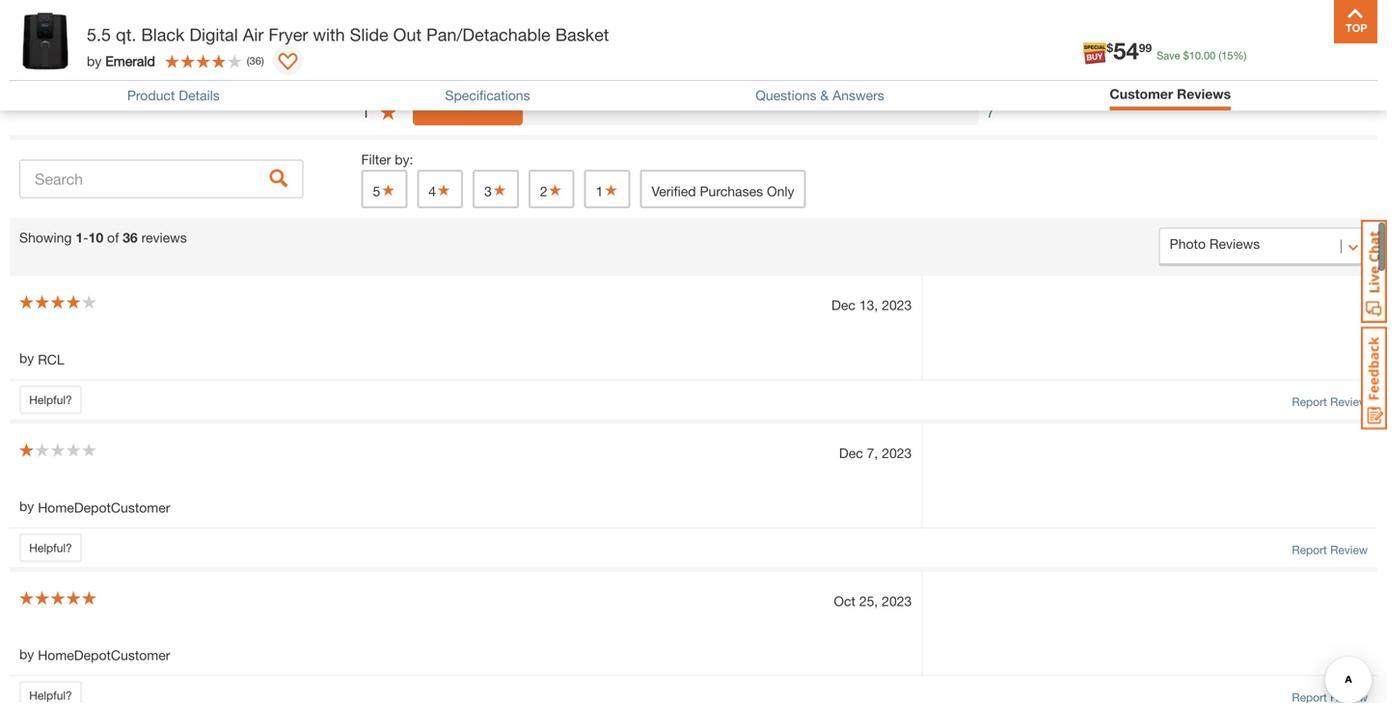 Task type: vqa. For each thing, say whether or not it's contained in the screenshot.
$5
no



Task type: locate. For each thing, give the bounding box(es) containing it.
2 down slide
[[361, 68, 370, 86]]

homedepotcustomer
[[38, 500, 170, 516], [38, 648, 170, 664]]

1 vertical spatial review
[[1331, 395, 1369, 409]]

star symbol image
[[436, 183, 452, 197], [492, 183, 508, 197], [548, 183, 563, 197], [604, 183, 619, 197]]

qt.
[[116, 24, 136, 45]]

)
[[261, 55, 264, 67]]

4
[[429, 183, 436, 199]]

1 vertical spatial homedepotcustomer
[[38, 648, 170, 664]]

filter by:
[[361, 152, 413, 167]]

0 vertical spatial dec
[[832, 297, 856, 313]]

of
[[183, 37, 195, 54], [107, 230, 119, 246]]

star symbol image left 2 button
[[492, 183, 508, 197]]

star icon image right with in the left of the page
[[379, 33, 398, 52]]

rcl button
[[38, 350, 64, 370]]

15
[[1222, 49, 1234, 62]]

3 right 4 button
[[485, 183, 492, 199]]

0 vertical spatial homedepotcustomer
[[38, 500, 170, 516]]

answers
[[833, 87, 885, 103]]

4 star symbol image from the left
[[604, 183, 619, 197]]

2023 right 7,
[[882, 445, 912, 461]]

2 horizontal spatial 36
[[250, 55, 261, 67]]

dec left 7,
[[839, 445, 864, 461]]

1 horizontal spatial $
[[1184, 49, 1190, 62]]

save
[[1157, 49, 1181, 62]]

1 vertical spatial report review
[[1293, 543, 1369, 557]]

review for dec 7, 2023
[[1331, 543, 1369, 557]]

1 report review button from the top
[[1293, 393, 1369, 411]]

reviews up ( 36 )
[[218, 37, 266, 54]]

by for dec 13, 2023
[[19, 350, 34, 366]]

0 vertical spatial review
[[1209, 32, 1269, 53]]

this
[[199, 75, 227, 96]]

(
[[1219, 49, 1222, 62], [247, 55, 250, 67]]

live chat image
[[1362, 220, 1388, 323]]

7,
[[867, 445, 879, 461]]

1 horizontal spatial 36
[[199, 37, 214, 54]]

2 star symbol image from the left
[[492, 183, 508, 197]]

product
[[232, 75, 293, 96]]

star icon image for 1
[[379, 102, 398, 121]]

star symbol image for 1
[[604, 183, 619, 197]]

$ left 99
[[1107, 41, 1114, 55]]

1 right 2 button
[[596, 183, 604, 199]]

of right the -
[[107, 230, 119, 246]]

3 star icon image from the top
[[379, 102, 398, 121]]

0 vertical spatial homedepotcustomer button
[[38, 498, 170, 518]]

1 report from the top
[[1293, 395, 1328, 409]]

0 vertical spatial reviews
[[218, 37, 266, 54]]

customer reviews button
[[1110, 86, 1232, 106], [1110, 86, 1232, 102]]

questions & answers button
[[756, 87, 885, 103], [756, 87, 885, 103]]

2 report review from the top
[[1293, 543, 1369, 557]]

3 2023 from the top
[[882, 593, 912, 609]]

0 vertical spatial of
[[183, 37, 195, 54]]

5.5
[[87, 24, 111, 45]]

$ inside the $ 54 99
[[1107, 41, 1114, 55]]

dec 13, 2023
[[832, 297, 912, 313]]

dec for dec 7, 2023
[[839, 445, 864, 461]]

dec
[[832, 297, 856, 313], [839, 445, 864, 461]]

star symbol image left 1 button
[[548, 183, 563, 197]]

star symbol image inside 2 button
[[548, 183, 563, 197]]

dec 7, 2023
[[839, 445, 912, 461]]

$ 54 99
[[1107, 37, 1152, 64]]

questions
[[756, 87, 817, 103]]

3 helpful? button from the top
[[19, 682, 82, 704]]

1 vertical spatial 36
[[250, 55, 261, 67]]

customer reviews
[[1110, 86, 1232, 102]]

display image
[[279, 53, 298, 72]]

%)
[[1234, 49, 1247, 62]]

2 vertical spatial 36
[[123, 230, 138, 246]]

2 vertical spatial helpful?
[[29, 689, 72, 703]]

1 vertical spatial report
[[1293, 543, 1328, 557]]

0 horizontal spatial $
[[1107, 41, 1114, 55]]

star symbol image inside 3 button
[[492, 183, 508, 197]]

2 report from the top
[[1293, 543, 1328, 557]]

0 vertical spatial report
[[1293, 395, 1328, 409]]

1 vertical spatial helpful? button
[[19, 533, 82, 562]]

2 vertical spatial 2023
[[882, 593, 912, 609]]

0 vertical spatial report review button
[[1293, 393, 1369, 411]]

( left the )
[[247, 55, 250, 67]]

2 right 3 button
[[540, 183, 548, 199]]

star symbol image for 4
[[436, 183, 452, 197]]

$
[[1107, 41, 1114, 55], [1184, 49, 1190, 62]]

0 horizontal spatial 3
[[361, 33, 370, 52]]

2023
[[882, 297, 912, 313], [882, 445, 912, 461], [882, 593, 912, 609]]

1 vertical spatial report review button
[[1293, 541, 1369, 559]]

2 homedepotcustomer button from the top
[[38, 646, 170, 666]]

1 horizontal spatial reviews
[[218, 37, 266, 54]]

( right 00 at right
[[1219, 49, 1222, 62]]

2 helpful? button from the top
[[19, 533, 82, 562]]

1 by homedepotcustomer from the top
[[19, 498, 170, 516]]

by homedepotcustomer
[[19, 498, 170, 516], [19, 646, 170, 664]]

1 vertical spatial homedepotcustomer button
[[38, 646, 170, 666]]

5 button
[[361, 170, 408, 208]]

save $ 10 . 00 ( 15 %)
[[1157, 49, 1247, 62]]

star icon image for 2
[[379, 68, 398, 87]]

0 vertical spatial helpful? button
[[19, 385, 82, 414]]

report review button
[[1293, 393, 1369, 411], [1293, 541, 1369, 559]]

pan/detachable
[[427, 24, 551, 45]]

reviews
[[218, 37, 266, 54], [141, 230, 187, 246]]

2 2023 from the top
[[882, 445, 912, 461]]

1 2023 from the top
[[882, 297, 912, 313]]

star symbol image inside 4 button
[[436, 183, 452, 197]]

by rcl
[[19, 350, 64, 368]]

3 right with in the left of the page
[[361, 33, 370, 52]]

specifications button
[[445, 87, 530, 103], [445, 87, 530, 103]]

feedback link image
[[1362, 326, 1388, 430]]

1 helpful? from the top
[[29, 393, 72, 407]]

review inside button
[[1209, 32, 1269, 53]]

0 vertical spatial star icon image
[[379, 33, 398, 52]]

1 homedepotcustomer from the top
[[38, 500, 170, 516]]

review
[[1209, 32, 1269, 53], [1331, 395, 1369, 409], [1331, 543, 1369, 557]]

report review
[[1293, 395, 1369, 409], [1293, 543, 1369, 557]]

by
[[87, 53, 102, 69], [19, 350, 34, 366], [19, 498, 34, 514], [19, 646, 34, 662]]

-
[[83, 230, 88, 246]]

2
[[361, 68, 370, 86], [540, 183, 548, 199]]

3 inside button
[[485, 183, 492, 199]]

10 right showing
[[88, 230, 103, 246]]

1 right showing
[[76, 230, 83, 246]]

rcl
[[38, 352, 64, 368]]

1 horizontal spatial 10
[[1190, 49, 1202, 62]]

reviews down search 'text field'
[[141, 230, 187, 246]]

$ left .
[[1184, 49, 1190, 62]]

basket
[[556, 24, 609, 45]]

1 vertical spatial star icon image
[[379, 68, 398, 87]]

1 homedepotcustomer button from the top
[[38, 498, 170, 518]]

3 star symbol image from the left
[[548, 183, 563, 197]]

star symbol image inside 1 button
[[604, 183, 619, 197]]

Search text field
[[19, 160, 304, 198]]

1 star symbol image from the left
[[436, 183, 452, 197]]

1 horizontal spatial 2
[[540, 183, 548, 199]]

2 vertical spatial review
[[1331, 543, 1369, 557]]

only
[[767, 183, 795, 199]]

2 report review button from the top
[[1293, 541, 1369, 559]]

star symbol image left 3 button
[[436, 183, 452, 197]]

1 vertical spatial 10
[[88, 230, 103, 246]]

.
[[1202, 49, 1205, 62]]

1 vertical spatial 2023
[[882, 445, 912, 461]]

2023 right 25,
[[882, 593, 912, 609]]

2 by homedepotcustomer from the top
[[19, 646, 170, 664]]

black
[[141, 24, 185, 45]]

star icon image
[[379, 33, 398, 52], [379, 68, 398, 87], [379, 102, 398, 121]]

1 horizontal spatial 3
[[485, 183, 492, 199]]

2 homedepotcustomer from the top
[[38, 648, 170, 664]]

1
[[987, 68, 996, 86], [361, 103, 370, 121], [596, 183, 604, 199], [76, 230, 83, 246]]

by homedepotcustomer for oct 25, 2023
[[19, 646, 170, 664]]

36 right the -
[[123, 230, 138, 246]]

0 horizontal spatial reviews
[[141, 230, 187, 246]]

details
[[179, 87, 220, 103]]

3
[[361, 33, 370, 52], [485, 183, 492, 199]]

purchases
[[700, 183, 763, 199]]

report
[[1293, 395, 1328, 409], [1293, 543, 1328, 557]]

0 horizontal spatial 2
[[361, 68, 370, 86]]

1 vertical spatial of
[[107, 230, 119, 246]]

2 vertical spatial star icon image
[[379, 102, 398, 121]]

36 right out
[[199, 37, 214, 54]]

00
[[1205, 49, 1216, 62]]

1 helpful? button from the top
[[19, 385, 82, 414]]

dec left 13, in the right of the page
[[832, 297, 856, 313]]

of right out
[[183, 37, 195, 54]]

report review for dec 7, 2023
[[1293, 543, 1369, 557]]

3 button
[[473, 170, 519, 208]]

star icon image for 3
[[379, 33, 398, 52]]

by inside by rcl
[[19, 350, 34, 366]]

0 horizontal spatial (
[[247, 55, 250, 67]]

star icon image up filter by:
[[379, 102, 398, 121]]

out
[[158, 37, 179, 54]]

2 vertical spatial helpful? button
[[19, 682, 82, 704]]

0 vertical spatial 2023
[[882, 297, 912, 313]]

helpful?
[[29, 393, 72, 407], [29, 541, 72, 555], [29, 689, 72, 703]]

questions & answers
[[756, 87, 885, 103]]

0 vertical spatial by homedepotcustomer
[[19, 498, 170, 516]]

by for oct 25, 2023
[[19, 646, 34, 662]]

2023 right 13, in the right of the page
[[882, 297, 912, 313]]

2 star icon image from the top
[[379, 68, 398, 87]]

showing 1 - 10 of 36 reviews
[[19, 230, 187, 246]]

0 % recommend this product
[[68, 75, 293, 96]]

36
[[199, 37, 214, 54], [250, 55, 261, 67], [123, 230, 138, 246]]

1 up 7
[[987, 68, 996, 86]]

36 up product
[[250, 55, 261, 67]]

1 report review from the top
[[1293, 395, 1369, 409]]

2 helpful? from the top
[[29, 541, 72, 555]]

star symbol image right 2 button
[[604, 183, 619, 197]]

star icon image down slide
[[379, 68, 398, 87]]

4 button
[[417, 170, 463, 208]]

homedepotcustomer button
[[38, 498, 170, 518], [38, 646, 170, 666]]

1 vertical spatial helpful?
[[29, 541, 72, 555]]

1 vertical spatial 3
[[485, 183, 492, 199]]

review for dec 13, 2023
[[1331, 395, 1369, 409]]

recommend
[[100, 75, 194, 96]]

1 vertical spatial by homedepotcustomer
[[19, 646, 170, 664]]

99
[[1140, 41, 1152, 55]]

helpful? button for dec 7, 2023
[[19, 533, 82, 562]]

3 helpful? from the top
[[29, 689, 72, 703]]

report review button for dec 7, 2023
[[1293, 541, 1369, 559]]

homedepotcustomer for dec 7, 2023
[[38, 500, 170, 516]]

1 vertical spatial 2
[[540, 183, 548, 199]]

1 vertical spatial dec
[[839, 445, 864, 461]]

helpful? button
[[19, 385, 82, 414], [19, 533, 82, 562], [19, 682, 82, 704]]

1 star icon image from the top
[[379, 33, 398, 52]]

1 horizontal spatial (
[[1219, 49, 1222, 62]]

a
[[1194, 32, 1204, 53]]

1 button
[[585, 170, 631, 208]]

0 vertical spatial report review
[[1293, 395, 1369, 409]]

10
[[1190, 49, 1202, 62], [88, 230, 103, 246]]

0 vertical spatial helpful?
[[29, 393, 72, 407]]

10 left 00 at right
[[1190, 49, 1202, 62]]



Task type: describe. For each thing, give the bounding box(es) containing it.
oct
[[834, 593, 856, 609]]

7
[[987, 103, 996, 121]]

dec for dec 13, 2023
[[832, 297, 856, 313]]

helpful? button for oct 25, 2023
[[19, 682, 82, 704]]

report review button for dec 13, 2023
[[1293, 393, 1369, 411]]

by emerald
[[87, 53, 155, 69]]

2023 for dec 7, 2023
[[882, 445, 912, 461]]

star symbol image for 3
[[492, 183, 508, 197]]

&
[[821, 87, 829, 103]]

13,
[[860, 297, 879, 313]]

0 horizontal spatial 36
[[123, 230, 138, 246]]

homedepotcustomer button for oct 25, 2023
[[38, 646, 170, 666]]

0 vertical spatial 3
[[361, 33, 370, 52]]

verified purchases only button
[[640, 170, 806, 208]]

0 vertical spatial 10
[[1190, 49, 1202, 62]]

report review for dec 13, 2023
[[1293, 395, 1369, 409]]

verified
[[652, 183, 696, 199]]

%
[[78, 75, 95, 96]]

star symbol image for 2
[[548, 183, 563, 197]]

report for dec 13, 2023
[[1293, 395, 1328, 409]]

with
[[313, 24, 345, 45]]

air
[[243, 24, 264, 45]]

by homedepotcustomer for dec 7, 2023
[[19, 498, 170, 516]]

emerald
[[105, 53, 155, 69]]

out
[[393, 24, 422, 45]]

0 horizontal spatial 10
[[88, 230, 103, 246]]

2023 for oct 25, 2023
[[882, 593, 912, 609]]

product
[[127, 87, 175, 103]]

0
[[68, 75, 78, 96]]

homedepotcustomer for oct 25, 2023
[[38, 648, 170, 664]]

write
[[1146, 32, 1189, 53]]

showing
[[19, 230, 72, 246]]

0 horizontal spatial of
[[107, 230, 119, 246]]

reviews
[[1178, 86, 1232, 102]]

0 vertical spatial 2
[[361, 68, 370, 86]]

customer
[[1110, 86, 1174, 102]]

helpful? button for dec 13, 2023
[[19, 385, 82, 414]]

product image image
[[14, 10, 77, 72]]

0 vertical spatial 36
[[199, 37, 214, 54]]

write a review button
[[1111, 23, 1304, 62]]

filter
[[361, 152, 391, 167]]

star symbol image
[[381, 183, 396, 197]]

54
[[1114, 37, 1140, 64]]

5
[[373, 183, 381, 199]]

5.5 qt. black digital air fryer with slide out pan/detachable basket
[[87, 24, 609, 45]]

25,
[[860, 593, 879, 609]]

( 36 )
[[247, 55, 264, 67]]

oct 25, 2023
[[834, 593, 912, 609]]

by:
[[395, 152, 413, 167]]

1 up filter at the top left
[[361, 103, 370, 121]]

verified purchases only
[[652, 183, 795, 199]]

1 horizontal spatial of
[[183, 37, 195, 54]]

product details
[[127, 87, 220, 103]]

top button
[[1335, 0, 1378, 43]]

2 button
[[529, 170, 575, 208]]

fryer
[[269, 24, 308, 45]]

report for dec 7, 2023
[[1293, 543, 1328, 557]]

homedepotcustomer button for dec 7, 2023
[[38, 498, 170, 518]]

write a review
[[1146, 32, 1269, 53]]

2 inside button
[[540, 183, 548, 199]]

1 inside button
[[596, 183, 604, 199]]

helpful? for dec 7, 2023
[[29, 541, 72, 555]]

2023 for dec 13, 2023
[[882, 297, 912, 313]]

helpful? for oct 25, 2023
[[29, 689, 72, 703]]

by for dec 7, 2023
[[19, 498, 34, 514]]

1 vertical spatial reviews
[[141, 230, 187, 246]]

out of 36 reviews
[[158, 37, 266, 54]]

helpful? for dec 13, 2023
[[29, 393, 72, 407]]

digital
[[190, 24, 238, 45]]

specifications
[[445, 87, 530, 103]]

slide
[[350, 24, 389, 45]]



